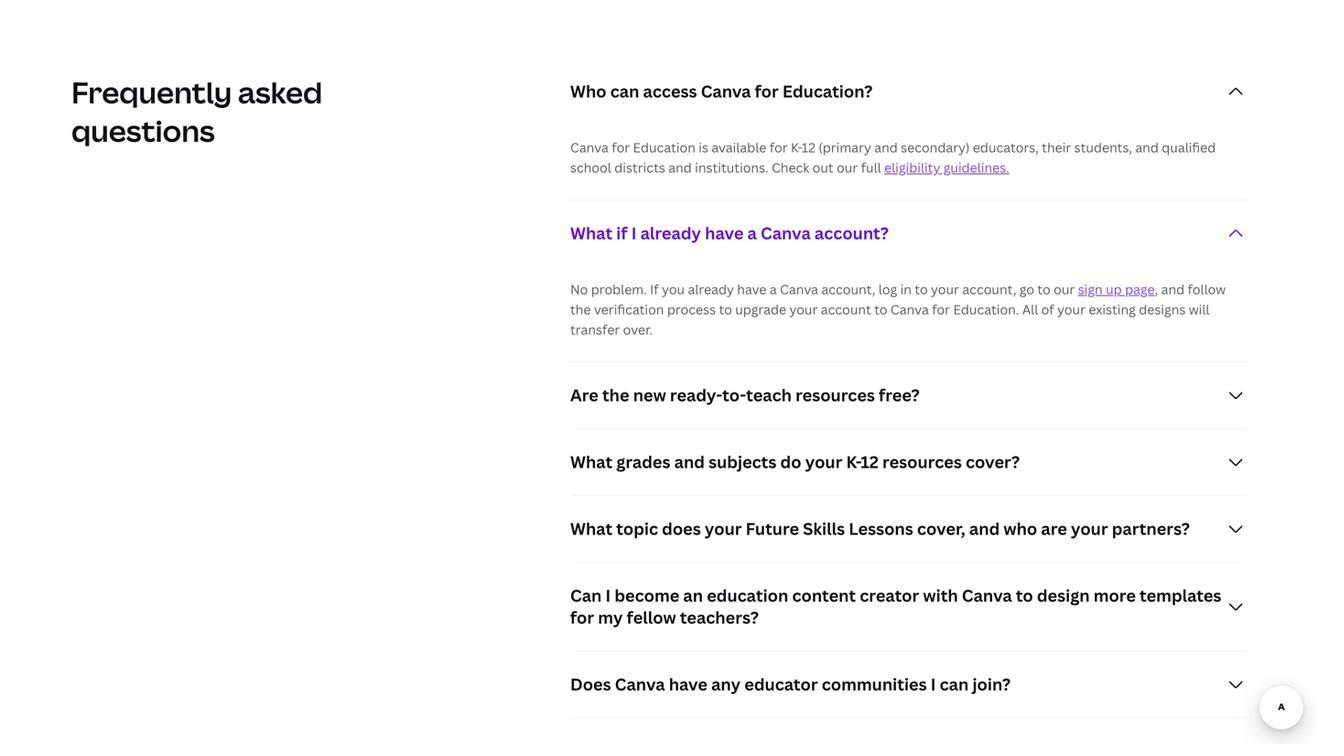 Task type: vqa. For each thing, say whether or not it's contained in the screenshot.
the right the and
no



Task type: describe. For each thing, give the bounding box(es) containing it.
content
[[792, 585, 856, 607]]

to right in
[[915, 281, 928, 298]]

their
[[1042, 139, 1072, 156]]

grades
[[617, 451, 671, 474]]

your right the are
[[1071, 518, 1109, 540]]

account
[[821, 301, 872, 318]]

eligibility guidelines. link
[[885, 159, 1010, 176]]

what if i already have a canva account? button
[[570, 201, 1247, 267]]

verification
[[594, 301, 664, 318]]

1 vertical spatial have
[[737, 281, 767, 298]]

have inside what if i already have a canva account? dropdown button
[[705, 222, 744, 245]]

what grades and subjects do your k-12 resources cover? button
[[570, 430, 1247, 496]]

who can access canva for education? button
[[570, 59, 1247, 125]]

1 vertical spatial a
[[770, 281, 777, 298]]

and left 'who'
[[970, 518, 1000, 540]]

for inside , and follow the verification process to upgrade your account to canva for education. all of your existing designs will transfer over.
[[932, 301, 951, 318]]

partners?
[[1112, 518, 1190, 540]]

i inside can i become an education content creator with canva to design more templates for my fellow teachers?
[[606, 585, 611, 607]]

eligibility guidelines.
[[885, 159, 1010, 176]]

if
[[650, 281, 659, 298]]

12 for (primary
[[802, 139, 816, 156]]

account?
[[815, 222, 889, 245]]

all
[[1023, 301, 1039, 318]]

any
[[712, 674, 741, 696]]

an
[[683, 585, 703, 607]]

topic
[[617, 518, 658, 540]]

access
[[643, 80, 697, 103]]

your right in
[[931, 281, 960, 298]]

communities
[[822, 674, 927, 696]]

full
[[861, 159, 882, 176]]

transfer
[[570, 321, 620, 338]]

institutions.
[[695, 159, 769, 176]]

for up districts
[[612, 139, 630, 156]]

guidelines.
[[944, 159, 1010, 176]]

fellow
[[627, 607, 676, 629]]

k- for your
[[847, 451, 861, 474]]

resources inside dropdown button
[[796, 384, 875, 407]]

can i become an education content creator with canva to design more templates for my fellow teachers?
[[570, 585, 1222, 629]]

and up full
[[875, 139, 898, 156]]

your right do
[[806, 451, 843, 474]]

are
[[570, 384, 599, 407]]

free?
[[879, 384, 920, 407]]

1 vertical spatial our
[[1054, 281, 1075, 298]]

1 account, from the left
[[822, 281, 876, 298]]

educator
[[745, 674, 818, 696]]

templates
[[1140, 585, 1222, 607]]

secondary)
[[901, 139, 970, 156]]

education
[[633, 139, 696, 156]]

join?
[[973, 674, 1011, 696]]

to-
[[723, 384, 746, 407]]

canva down check
[[761, 222, 811, 245]]

eligibility
[[885, 159, 941, 176]]

my
[[598, 607, 623, 629]]

qualified
[[1162, 139, 1216, 156]]

design
[[1037, 585, 1090, 607]]

school
[[570, 159, 612, 176]]

what grades and subjects do your k-12 resources cover?
[[570, 451, 1020, 474]]

the inside dropdown button
[[602, 384, 630, 407]]

canva inside can i become an education content creator with canva to design more templates for my fellow teachers?
[[962, 585, 1012, 607]]

process
[[667, 301, 716, 318]]

skills
[[803, 518, 845, 540]]

of
[[1042, 301, 1055, 318]]

who
[[1004, 518, 1038, 540]]

canva inside , and follow the verification process to upgrade your account to canva for education. all of your existing designs will transfer over.
[[891, 301, 929, 318]]

(primary
[[819, 139, 872, 156]]

to right go
[[1038, 281, 1051, 298]]

canva up the upgrade
[[780, 281, 819, 298]]

does
[[662, 518, 701, 540]]

frequently
[[71, 72, 232, 112]]

your right does
[[705, 518, 742, 540]]

education
[[707, 585, 789, 607]]

problem.
[[591, 281, 647, 298]]

in
[[901, 281, 912, 298]]

who can access canva for education?
[[570, 80, 873, 103]]

new
[[633, 384, 666, 407]]

to right process
[[719, 301, 732, 318]]

1 vertical spatial can
[[940, 674, 969, 696]]

for inside who can access canva for education? dropdown button
[[755, 80, 779, 103]]

designs
[[1139, 301, 1186, 318]]

follow
[[1188, 281, 1226, 298]]

cover?
[[966, 451, 1020, 474]]

if
[[617, 222, 628, 245]]

teach
[[746, 384, 792, 407]]

educators,
[[973, 139, 1039, 156]]

what for what topic does your future skills lessons cover, and who are your partners?
[[570, 518, 613, 540]]



Task type: locate. For each thing, give the bounding box(es) containing it.
canva up school
[[570, 139, 609, 156]]

education.
[[954, 301, 1020, 318]]

12 up out on the top right of the page
[[802, 139, 816, 156]]

0 vertical spatial what
[[570, 222, 613, 245]]

0 horizontal spatial the
[[570, 301, 591, 318]]

k- for for
[[791, 139, 802, 156]]

3 what from the top
[[570, 518, 613, 540]]

2 what from the top
[[570, 451, 613, 474]]

resources inside dropdown button
[[883, 451, 962, 474]]

what topic does your future skills lessons cover, and who are your partners?
[[570, 518, 1190, 540]]

1 vertical spatial k-
[[847, 451, 861, 474]]

our
[[837, 159, 858, 176], [1054, 281, 1075, 298]]

2 horizontal spatial i
[[931, 674, 936, 696]]

more
[[1094, 585, 1136, 607]]

what for what if i already have a canva account?
[[570, 222, 613, 245]]

to
[[915, 281, 928, 298], [1038, 281, 1051, 298], [719, 301, 732, 318], [875, 301, 888, 318], [1016, 585, 1034, 607]]

questions
[[71, 111, 215, 151]]

cover,
[[917, 518, 966, 540]]

will
[[1189, 301, 1210, 318]]

1 what from the top
[[570, 222, 613, 245]]

1 horizontal spatial 12
[[861, 451, 879, 474]]

are the new ready-to-teach resources free? button
[[570, 363, 1247, 429]]

existing
[[1089, 301, 1136, 318]]

have down "institutions."
[[705, 222, 744, 245]]

canva right does
[[615, 674, 665, 696]]

and
[[875, 139, 898, 156], [1136, 139, 1159, 156], [669, 159, 692, 176], [1162, 281, 1185, 298], [675, 451, 705, 474], [970, 518, 1000, 540]]

ready-
[[670, 384, 723, 407]]

your right of
[[1058, 301, 1086, 318]]

i right if
[[632, 222, 637, 245]]

12 up what topic does your future skills lessons cover, and who are your partners?
[[861, 451, 879, 474]]

k- right do
[[847, 451, 861, 474]]

2 vertical spatial i
[[931, 674, 936, 696]]

the right are
[[602, 384, 630, 407]]

0 vertical spatial i
[[632, 222, 637, 245]]

lessons
[[849, 518, 914, 540]]

over.
[[623, 321, 653, 338]]

1 vertical spatial what
[[570, 451, 613, 474]]

the down no
[[570, 301, 591, 318]]

0 horizontal spatial i
[[606, 585, 611, 607]]

0 horizontal spatial account,
[[822, 281, 876, 298]]

already inside dropdown button
[[641, 222, 701, 245]]

can
[[611, 80, 640, 103], [940, 674, 969, 696]]

what topic does your future skills lessons cover, and who are your partners? button
[[570, 496, 1247, 562]]

your left account
[[790, 301, 818, 318]]

can right who
[[611, 80, 640, 103]]

no problem. if you already have a canva account, log in to your account, go to our sign up page
[[570, 281, 1155, 298]]

0 vertical spatial already
[[641, 222, 701, 245]]

page
[[1125, 281, 1155, 298]]

already up process
[[688, 281, 734, 298]]

what for what grades and subjects do your k-12 resources cover?
[[570, 451, 613, 474]]

to inside can i become an education content creator with canva to design more templates for my fellow teachers?
[[1016, 585, 1034, 607]]

students,
[[1075, 139, 1133, 156]]

a up the upgrade
[[770, 281, 777, 298]]

and right the ,
[[1162, 281, 1185, 298]]

0 horizontal spatial 12
[[802, 139, 816, 156]]

0 horizontal spatial can
[[611, 80, 640, 103]]

available
[[712, 139, 767, 156]]

to down log
[[875, 301, 888, 318]]

resources left free?
[[796, 384, 875, 407]]

0 vertical spatial k-
[[791, 139, 802, 156]]

go
[[1020, 281, 1035, 298]]

up
[[1106, 281, 1122, 298]]

1 horizontal spatial account,
[[963, 281, 1017, 298]]

0 horizontal spatial resources
[[796, 384, 875, 407]]

account,
[[822, 281, 876, 298], [963, 281, 1017, 298]]

you
[[662, 281, 685, 298]]

2 account, from the left
[[963, 281, 1017, 298]]

are the new ready-to-teach resources free?
[[570, 384, 920, 407]]

1 vertical spatial the
[[602, 384, 630, 407]]

have left any at bottom right
[[669, 674, 708, 696]]

education?
[[783, 80, 873, 103]]

account, up education.
[[963, 281, 1017, 298]]

1 horizontal spatial a
[[770, 281, 777, 298]]

2 vertical spatial have
[[669, 674, 708, 696]]

, and follow the verification process to upgrade your account to canva for education. all of your existing designs will transfer over.
[[570, 281, 1226, 338]]

for up check
[[770, 139, 788, 156]]

for
[[755, 80, 779, 103], [612, 139, 630, 156], [770, 139, 788, 156], [932, 301, 951, 318], [570, 607, 594, 629]]

have up the upgrade
[[737, 281, 767, 298]]

0 vertical spatial can
[[611, 80, 640, 103]]

1 horizontal spatial resources
[[883, 451, 962, 474]]

,
[[1155, 281, 1159, 298]]

i left join?
[[931, 674, 936, 696]]

1 vertical spatial 12
[[861, 451, 879, 474]]

1 horizontal spatial i
[[632, 222, 637, 245]]

for left education.
[[932, 301, 951, 318]]

upgrade
[[735, 301, 787, 318]]

districts
[[615, 159, 666, 176]]

i right "can"
[[606, 585, 611, 607]]

0 vertical spatial 12
[[802, 139, 816, 156]]

12 inside 'canva for education is available for k-12 (primary and secondary) educators, their students, and qualified school districts and institutions. check out our full'
[[802, 139, 816, 156]]

canva right access
[[701, 80, 751, 103]]

a inside what if i already have a canva account? dropdown button
[[748, 222, 757, 245]]

check
[[772, 159, 810, 176]]

1 horizontal spatial our
[[1054, 281, 1075, 298]]

what left grades on the bottom of the page
[[570, 451, 613, 474]]

and left qualified
[[1136, 139, 1159, 156]]

what if i already have a canva account?
[[570, 222, 889, 245]]

0 vertical spatial have
[[705, 222, 744, 245]]

the inside , and follow the verification process to upgrade your account to canva for education. all of your existing designs will transfer over.
[[570, 301, 591, 318]]

what left if
[[570, 222, 613, 245]]

sign up page link
[[1078, 281, 1155, 298]]

no
[[570, 281, 588, 298]]

for left the education?
[[755, 80, 779, 103]]

1 horizontal spatial k-
[[847, 451, 861, 474]]

0 horizontal spatial k-
[[791, 139, 802, 156]]

1 vertical spatial already
[[688, 281, 734, 298]]

our inside 'canva for education is available for k-12 (primary and secondary) educators, their students, and qualified school districts and institutions. check out our full'
[[837, 159, 858, 176]]

canva inside 'canva for education is available for k-12 (primary and secondary) educators, their students, and qualified school districts and institutions. check out our full'
[[570, 139, 609, 156]]

to left design
[[1016, 585, 1034, 607]]

have inside "does canva have any educator communities i can join?" dropdown button
[[669, 674, 708, 696]]

1 vertical spatial i
[[606, 585, 611, 607]]

already
[[641, 222, 701, 245], [688, 281, 734, 298]]

account, up account
[[822, 281, 876, 298]]

sign
[[1078, 281, 1103, 298]]

already right if
[[641, 222, 701, 245]]

k- up check
[[791, 139, 802, 156]]

can
[[570, 585, 602, 607]]

the
[[570, 301, 591, 318], [602, 384, 630, 407]]

canva down in
[[891, 301, 929, 318]]

out
[[813, 159, 834, 176]]

a down "institutions."
[[748, 222, 757, 245]]

do
[[781, 451, 802, 474]]

0 vertical spatial the
[[570, 301, 591, 318]]

does canva have any educator communities i can join? button
[[570, 652, 1247, 718]]

1 vertical spatial resources
[[883, 451, 962, 474]]

our up of
[[1054, 281, 1075, 298]]

frequently asked questions
[[71, 72, 323, 151]]

and down education
[[669, 159, 692, 176]]

resources down are the new ready-to-teach resources free? dropdown button
[[883, 451, 962, 474]]

become
[[615, 585, 680, 607]]

0 horizontal spatial a
[[748, 222, 757, 245]]

what
[[570, 222, 613, 245], [570, 451, 613, 474], [570, 518, 613, 540]]

future
[[746, 518, 799, 540]]

our down (primary
[[837, 159, 858, 176]]

for inside can i become an education content creator with canva to design more templates for my fellow teachers?
[[570, 607, 594, 629]]

can i become an education content creator with canva to design more templates for my fellow teachers? button
[[570, 563, 1247, 651]]

canva
[[701, 80, 751, 103], [570, 139, 609, 156], [761, 222, 811, 245], [780, 281, 819, 298], [891, 301, 929, 318], [962, 585, 1012, 607], [615, 674, 665, 696]]

with
[[923, 585, 958, 607]]

your
[[931, 281, 960, 298], [790, 301, 818, 318], [1058, 301, 1086, 318], [806, 451, 843, 474], [705, 518, 742, 540], [1071, 518, 1109, 540]]

k- inside 'canva for education is available for k-12 (primary and secondary) educators, their students, and qualified school districts and institutions. check out our full'
[[791, 139, 802, 156]]

what left topic
[[570, 518, 613, 540]]

canva right "with"
[[962, 585, 1012, 607]]

teachers?
[[680, 607, 759, 629]]

2 vertical spatial what
[[570, 518, 613, 540]]

are
[[1041, 518, 1068, 540]]

for left my
[[570, 607, 594, 629]]

subjects
[[709, 451, 777, 474]]

and right grades on the bottom of the page
[[675, 451, 705, 474]]

does canva have any educator communities i can join?
[[570, 674, 1011, 696]]

and inside , and follow the verification process to upgrade your account to canva for education. all of your existing designs will transfer over.
[[1162, 281, 1185, 298]]

log
[[879, 281, 898, 298]]

k- inside dropdown button
[[847, 451, 861, 474]]

1 horizontal spatial the
[[602, 384, 630, 407]]

0 vertical spatial resources
[[796, 384, 875, 407]]

creator
[[860, 585, 920, 607]]

12 for resources
[[861, 451, 879, 474]]

canva for education is available for k-12 (primary and secondary) educators, their students, and qualified school districts and institutions. check out our full
[[570, 139, 1216, 176]]

0 vertical spatial our
[[837, 159, 858, 176]]

can left join?
[[940, 674, 969, 696]]

0 horizontal spatial our
[[837, 159, 858, 176]]

is
[[699, 139, 709, 156]]

12 inside dropdown button
[[861, 451, 879, 474]]

1 horizontal spatial can
[[940, 674, 969, 696]]

0 vertical spatial a
[[748, 222, 757, 245]]

a
[[748, 222, 757, 245], [770, 281, 777, 298]]

does
[[570, 674, 611, 696]]



